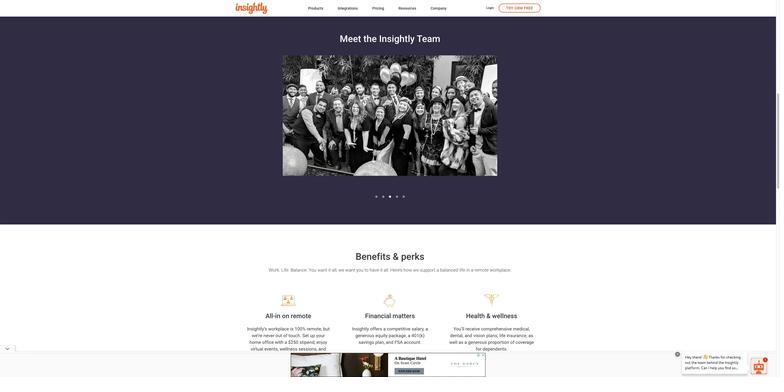 Task type: vqa. For each thing, say whether or not it's contained in the screenshot.
SECURITY & PRIVACY
no



Task type: describe. For each thing, give the bounding box(es) containing it.
is
[[290, 326, 294, 332]]

company
[[431, 6, 447, 10]]

401(k)
[[412, 333, 425, 338]]

insurance;
[[507, 333, 528, 338]]

events,
[[265, 346, 279, 352]]

1 it from the left
[[329, 268, 331, 273]]

try crm free
[[507, 6, 534, 10]]

integrations link
[[338, 5, 358, 12]]

100%
[[295, 326, 306, 332]]

& for benefits
[[393, 251, 399, 262]]

remote,
[[307, 326, 322, 332]]

you'll receive comprehensive medical, dental, and vision plans; life insurance; as well as a generous proportion of coverage for dependents.
[[450, 326, 535, 352]]

you
[[309, 268, 317, 273]]

to
[[365, 268, 369, 273]]

competitive
[[387, 326, 411, 332]]

team
[[417, 33, 441, 44]]

2 we from the left
[[414, 268, 419, 273]]

dependents.
[[483, 346, 508, 352]]

0 horizontal spatial remote
[[291, 313, 312, 320]]

dental,
[[451, 333, 464, 338]]

vision
[[474, 333, 486, 338]]

$250
[[289, 340, 299, 345]]

up
[[310, 333, 315, 338]]

insightly's workplace is 100% remote, but we're never out of touch. set up your home office with a $250 stipend, enjoy virtual events, wellness sessions, and more!
[[247, 326, 330, 359]]

integrations
[[338, 6, 358, 10]]

on
[[282, 313, 290, 320]]

set
[[303, 333, 309, 338]]

enjoy
[[317, 340, 328, 345]]

crm
[[515, 6, 523, 10]]

stipend,
[[300, 340, 316, 345]]

matters
[[393, 313, 415, 320]]

how
[[404, 268, 413, 273]]

210706 careers benefits icon health and wellness image
[[475, 294, 510, 308]]

workplace.
[[490, 268, 512, 273]]

try crm free button
[[499, 3, 541, 13]]

work. life. balance. you want it all, we want you to have it all. here's how we support a balanced life in a remote workplace.
[[269, 268, 512, 273]]

2 it from the left
[[381, 268, 383, 273]]

1 horizontal spatial insightly
[[380, 33, 415, 44]]

your
[[317, 333, 325, 338]]

life inside you'll receive comprehensive medical, dental, and vision plans; life insurance; as well as a generous proportion of coverage for dependents.
[[500, 333, 506, 338]]

products link
[[309, 5, 324, 12]]

insightly's
[[247, 326, 267, 332]]

login
[[487, 6, 494, 10]]

medical,
[[514, 326, 531, 332]]

home
[[250, 340, 261, 345]]

all-
[[266, 313, 275, 320]]

for
[[476, 346, 482, 352]]

virtual
[[251, 346, 264, 352]]

proportion
[[489, 340, 510, 345]]

meet
[[340, 33, 362, 44]]

1 we from the left
[[339, 268, 345, 273]]

all.
[[384, 268, 390, 273]]

support
[[421, 268, 436, 273]]

work.
[[269, 268, 280, 273]]

you
[[357, 268, 364, 273]]

offers
[[371, 326, 383, 332]]

health
[[467, 313, 485, 320]]

resources
[[399, 6, 417, 10]]

2 want from the left
[[346, 268, 356, 273]]

balance.
[[291, 268, 308, 273]]

try crm free link
[[499, 3, 541, 13]]

financial
[[366, 313, 391, 320]]

company link
[[431, 5, 447, 12]]

financial matters
[[366, 313, 415, 320]]

account.
[[404, 340, 422, 345]]

with
[[275, 340, 284, 345]]

have
[[370, 268, 379, 273]]

210706 careers benefits icon financial matters image
[[373, 294, 408, 308]]

of inside insightly's workplace is 100% remote, but we're never out of touch. set up your home office with a $250 stipend, enjoy virtual events, wellness sessions, and more!
[[284, 333, 288, 338]]

here's
[[391, 268, 403, 273]]

sessions,
[[299, 346, 318, 352]]

insightly inside insightly offers a competitive salary, a generous equity package, a 401(k) savings plan, and fsa account.
[[352, 326, 369, 332]]

0 vertical spatial as
[[529, 333, 534, 338]]

pricing
[[373, 6, 385, 10]]

plan,
[[376, 340, 385, 345]]

comprehensive
[[482, 326, 512, 332]]

0 vertical spatial remote
[[475, 268, 489, 273]]

office
[[262, 340, 274, 345]]



Task type: locate. For each thing, give the bounding box(es) containing it.
all,
[[332, 268, 338, 273]]

0 horizontal spatial and
[[319, 346, 326, 352]]

benefits & perks
[[356, 251, 425, 262]]

balanced
[[441, 268, 459, 273]]

health & wellness
[[467, 313, 518, 320]]

0 horizontal spatial want
[[318, 268, 328, 273]]

perks
[[402, 251, 425, 262]]

1 vertical spatial and
[[386, 340, 394, 345]]

remote left workplace. at the right bottom of page
[[475, 268, 489, 273]]

1 horizontal spatial it
[[381, 268, 383, 273]]

as up coverage
[[529, 333, 534, 338]]

& right health
[[487, 313, 491, 320]]

0 vertical spatial of
[[284, 333, 288, 338]]

1 horizontal spatial wellness
[[493, 313, 518, 320]]

fsa
[[395, 340, 403, 345]]

generous
[[356, 333, 375, 338], [469, 340, 487, 345]]

1 horizontal spatial remote
[[475, 268, 489, 273]]

well
[[450, 340, 458, 345]]

0 horizontal spatial insightly
[[352, 326, 369, 332]]

want left the you at the left bottom of page
[[346, 268, 356, 273]]

of down insurance;
[[511, 340, 515, 345]]

package,
[[389, 333, 407, 338]]

and inside insightly offers a competitive salary, a generous equity package, a 401(k) savings plan, and fsa account.
[[386, 340, 394, 345]]

it left all,
[[329, 268, 331, 273]]

savings
[[359, 340, 375, 345]]

we
[[339, 268, 345, 273], [414, 268, 419, 273]]

it left all.
[[381, 268, 383, 273]]

life right balanced
[[460, 268, 466, 273]]

0 horizontal spatial &
[[393, 251, 399, 262]]

life
[[460, 268, 466, 273], [500, 333, 506, 338]]

1 vertical spatial of
[[511, 340, 515, 345]]

we're
[[252, 333, 263, 338]]

wellness up more!
[[280, 346, 298, 352]]

coverage
[[516, 340, 535, 345]]

1 horizontal spatial life
[[500, 333, 506, 338]]

pricing link
[[373, 5, 385, 12]]

0 horizontal spatial in
[[275, 313, 281, 320]]

a right well
[[465, 340, 468, 345]]

life up proportion
[[500, 333, 506, 338]]

0 horizontal spatial life
[[460, 268, 466, 273]]

meet the insightly team
[[340, 33, 441, 44]]

free
[[525, 6, 534, 10]]

0 vertical spatial and
[[465, 333, 473, 338]]

more!
[[283, 353, 295, 359]]

workplace
[[269, 326, 289, 332]]

wellness up comprehensive
[[493, 313, 518, 320]]

want
[[318, 268, 328, 273], [346, 268, 356, 273]]

a right 'with'
[[285, 340, 287, 345]]

but
[[324, 326, 330, 332]]

a
[[437, 268, 440, 273], [472, 268, 474, 273], [384, 326, 386, 332], [426, 326, 429, 332], [408, 333, 411, 338], [285, 340, 287, 345], [465, 340, 468, 345]]

wellness inside insightly's workplace is 100% remote, but we're never out of touch. set up your home office with a $250 stipend, enjoy virtual events, wellness sessions, and more!
[[280, 346, 298, 352]]

in
[[467, 268, 470, 273], [275, 313, 281, 320]]

as right well
[[459, 340, 464, 345]]

0 horizontal spatial as
[[459, 340, 464, 345]]

1 horizontal spatial in
[[467, 268, 470, 273]]

login link
[[487, 6, 494, 11]]

1 vertical spatial &
[[487, 313, 491, 320]]

touch.
[[289, 333, 302, 338]]

never
[[264, 333, 275, 338]]

1 want from the left
[[318, 268, 328, 273]]

2 vertical spatial and
[[319, 346, 326, 352]]

insightly offers a competitive salary, a generous equity package, a 401(k) savings plan, and fsa account.
[[352, 326, 429, 345]]

benefits
[[356, 251, 391, 262]]

the
[[364, 33, 377, 44]]

and left fsa
[[386, 340, 394, 345]]

of right 'out'
[[284, 333, 288, 338]]

1 horizontal spatial of
[[511, 340, 515, 345]]

a up account.
[[408, 333, 411, 338]]

insightly logo link
[[236, 3, 300, 14]]

1 vertical spatial remote
[[291, 313, 312, 320]]

we right how
[[414, 268, 419, 273]]

out
[[276, 333, 282, 338]]

insightly
[[380, 33, 415, 44], [352, 326, 369, 332]]

1 vertical spatial life
[[500, 333, 506, 338]]

1 horizontal spatial want
[[346, 268, 356, 273]]

try
[[507, 6, 514, 10]]

life.
[[282, 268, 290, 273]]

products
[[309, 6, 324, 10]]

0 vertical spatial wellness
[[493, 313, 518, 320]]

a right "support" on the bottom right of the page
[[437, 268, 440, 273]]

0 vertical spatial in
[[467, 268, 470, 273]]

and inside insightly's workplace is 100% remote, but we're never out of touch. set up your home office with a $250 stipend, enjoy virtual events, wellness sessions, and more!
[[319, 346, 326, 352]]

generous up savings
[[356, 333, 375, 338]]

of
[[284, 333, 288, 338], [511, 340, 515, 345]]

1 horizontal spatial generous
[[469, 340, 487, 345]]

0 horizontal spatial of
[[284, 333, 288, 338]]

& for health
[[487, 313, 491, 320]]

and down enjoy
[[319, 346, 326, 352]]

of inside you'll receive comprehensive medical, dental, and vision plans; life insurance; as well as a generous proportion of coverage for dependents.
[[511, 340, 515, 345]]

and down 'receive'
[[465, 333, 473, 338]]

1 horizontal spatial as
[[529, 333, 534, 338]]

insightly logo image
[[236, 3, 268, 14]]

0 vertical spatial &
[[393, 251, 399, 262]]

all-in on remote
[[266, 313, 312, 320]]

0 horizontal spatial wellness
[[280, 346, 298, 352]]

remote up 100%
[[291, 313, 312, 320]]

salary,
[[412, 326, 425, 332]]

wellness
[[493, 313, 518, 320], [280, 346, 298, 352]]

0 vertical spatial generous
[[356, 333, 375, 338]]

1 horizontal spatial and
[[386, 340, 394, 345]]

it
[[329, 268, 331, 273], [381, 268, 383, 273]]

1 vertical spatial generous
[[469, 340, 487, 345]]

in left on
[[275, 313, 281, 320]]

generous up the for at the bottom of page
[[469, 340, 487, 345]]

1 vertical spatial in
[[275, 313, 281, 320]]

a right "salary,"
[[426, 326, 429, 332]]

as
[[529, 333, 534, 338], [459, 340, 464, 345]]

1 horizontal spatial we
[[414, 268, 419, 273]]

remote
[[475, 268, 489, 273], [291, 313, 312, 320]]

1 horizontal spatial &
[[487, 313, 491, 320]]

we right all,
[[339, 268, 345, 273]]

0 vertical spatial life
[[460, 268, 466, 273]]

0 horizontal spatial we
[[339, 268, 345, 273]]

1 vertical spatial insightly
[[352, 326, 369, 332]]

a up 'equity'
[[384, 326, 386, 332]]

plans;
[[487, 333, 499, 338]]

a right balanced
[[472, 268, 474, 273]]

and inside you'll receive comprehensive medical, dental, and vision plans; life insurance; as well as a generous proportion of coverage for dependents.
[[465, 333, 473, 338]]

& up here's
[[393, 251, 399, 262]]

2 horizontal spatial and
[[465, 333, 473, 338]]

210706 careers benefits icon remote workplace image
[[271, 294, 306, 308]]

want right you
[[318, 268, 328, 273]]

you'll
[[454, 326, 465, 332]]

receive
[[466, 326, 480, 332]]

0 vertical spatial insightly
[[380, 33, 415, 44]]

generous inside insightly offers a competitive salary, a generous equity package, a 401(k) savings plan, and fsa account.
[[356, 333, 375, 338]]

generous inside you'll receive comprehensive medical, dental, and vision plans; life insurance; as well as a generous proportion of coverage for dependents.
[[469, 340, 487, 345]]

0 horizontal spatial it
[[329, 268, 331, 273]]

a inside insightly's workplace is 100% remote, but we're never out of touch. set up your home office with a $250 stipend, enjoy virtual events, wellness sessions, and more!
[[285, 340, 287, 345]]

1 vertical spatial as
[[459, 340, 464, 345]]

resources link
[[399, 5, 417, 12]]

1 vertical spatial wellness
[[280, 346, 298, 352]]

a inside you'll receive comprehensive medical, dental, and vision plans; life insurance; as well as a generous proportion of coverage for dependents.
[[465, 340, 468, 345]]

&
[[393, 251, 399, 262], [487, 313, 491, 320]]

equity
[[376, 333, 388, 338]]

0 horizontal spatial generous
[[356, 333, 375, 338]]

in right balanced
[[467, 268, 470, 273]]



